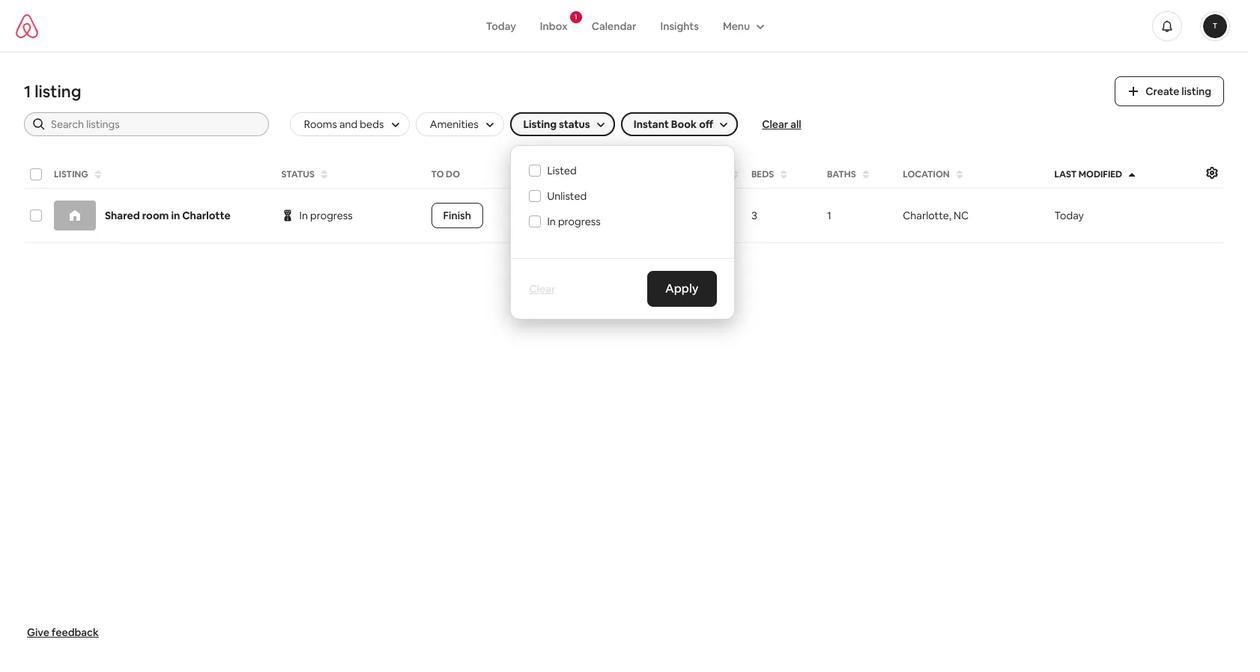 Task type: describe. For each thing, give the bounding box(es) containing it.
apply button
[[647, 271, 717, 307]]

shared
[[105, 209, 140, 223]]

today link
[[474, 12, 528, 40]]

inbox 1 calendar
[[540, 12, 636, 33]]

last
[[1055, 169, 1077, 181]]

instant book off image
[[581, 210, 593, 222]]

3
[[751, 209, 757, 223]]

instant book
[[581, 169, 648, 181]]

charlotte,
[[903, 209, 951, 223]]

1 inside 'inbox 1 calendar'
[[574, 12, 578, 21]]

0 vertical spatial today
[[486, 19, 516, 33]]

calendar link
[[580, 12, 648, 40]]

listing for 1 listing
[[35, 81, 81, 102]]

listing status button
[[511, 112, 615, 136]]

1 listing heading
[[24, 81, 1097, 102]]

give feedback
[[27, 626, 99, 640]]

in
[[171, 209, 180, 223]]

clear button
[[523, 276, 561, 302]]

in for unlisted
[[547, 215, 556, 229]]

nc
[[954, 209, 969, 223]]

insights link
[[648, 12, 711, 40]]

calendar
[[592, 19, 636, 33]]

last modified button
[[1050, 164, 1199, 185]]

listing for listing
[[54, 169, 88, 181]]

charlotte, nc
[[903, 209, 969, 223]]

in for shared room in charlotte
[[299, 209, 308, 223]]

create listing
[[1146, 85, 1211, 98]]

all
[[790, 118, 801, 131]]

status
[[559, 118, 590, 131]]

clear for clear all
[[762, 118, 788, 131]]

status
[[281, 169, 315, 181]]

give
[[27, 626, 49, 640]]

menu button
[[711, 12, 774, 40]]

listing button
[[49, 164, 274, 185]]



Task type: locate. For each thing, give the bounding box(es) containing it.
in progress down the unlisted
[[547, 215, 601, 229]]

1 horizontal spatial 1
[[574, 12, 578, 21]]

apply dialog
[[511, 145, 735, 320]]

1 for 1
[[827, 209, 831, 223]]

listing status
[[523, 118, 590, 131]]

create listing link
[[1115, 76, 1224, 106]]

in down the status
[[299, 209, 308, 223]]

menu
[[723, 19, 750, 33]]

1 horizontal spatial in
[[547, 215, 556, 229]]

progress for unlisted
[[558, 215, 601, 229]]

today down last
[[1055, 209, 1084, 223]]

modified
[[1079, 169, 1122, 181]]

2 horizontal spatial 1
[[827, 209, 831, 223]]

1 horizontal spatial clear
[[762, 118, 788, 131]]

listing inside dropdown button
[[523, 118, 557, 131]]

1 horizontal spatial listing
[[1182, 85, 1211, 98]]

listing inside button
[[54, 169, 88, 181]]

1 horizontal spatial in progress
[[547, 215, 601, 229]]

0 horizontal spatial listing
[[54, 169, 88, 181]]

clear
[[762, 118, 788, 131], [529, 282, 555, 296]]

in progress
[[299, 209, 353, 223], [547, 215, 601, 229]]

in progress inside apply 'dialog'
[[547, 215, 601, 229]]

0 horizontal spatial listing
[[35, 81, 81, 102]]

Search text field
[[51, 117, 258, 132]]

in progress down the status button
[[299, 209, 353, 223]]

clear inside apply 'dialog'
[[529, 282, 555, 296]]

listing for create listing
[[1182, 85, 1211, 98]]

1 vertical spatial today
[[1055, 209, 1084, 223]]

listing
[[523, 118, 557, 131], [54, 169, 88, 181]]

in down the unlisted
[[547, 215, 556, 229]]

0 horizontal spatial today
[[486, 19, 516, 33]]

listing
[[35, 81, 81, 102], [1182, 85, 1211, 98]]

1 vertical spatial 1
[[24, 81, 31, 102]]

1 listing
[[24, 81, 81, 102]]

0 horizontal spatial 1
[[24, 81, 31, 102]]

in inside apply 'dialog'
[[547, 215, 556, 229]]

feedback
[[52, 626, 99, 640]]

baths
[[827, 169, 856, 181]]

today
[[486, 19, 516, 33], [1055, 209, 1084, 223]]

1 vertical spatial clear
[[529, 282, 555, 296]]

give feedback button
[[21, 620, 105, 646]]

progress for shared room in charlotte
[[310, 209, 353, 223]]

1 horizontal spatial progress
[[558, 215, 601, 229]]

0 horizontal spatial in progress
[[299, 209, 353, 223]]

0 vertical spatial 1
[[574, 12, 578, 21]]

today left the inbox
[[486, 19, 516, 33]]

inbox
[[540, 19, 568, 33]]

1
[[574, 12, 578, 21], [24, 81, 31, 102], [827, 209, 831, 223]]

progress down the status button
[[310, 209, 353, 223]]

0 horizontal spatial in
[[299, 209, 308, 223]]

shared room in charlotte
[[105, 209, 231, 223]]

status button
[[277, 164, 424, 185]]

room
[[142, 209, 169, 223]]

apply
[[665, 281, 699, 297]]

unlisted
[[547, 190, 587, 203]]

book
[[621, 169, 648, 181]]

0 horizontal spatial clear
[[529, 282, 555, 296]]

insights
[[660, 19, 699, 33]]

listed
[[547, 164, 577, 178]]

location button
[[898, 164, 1047, 185]]

progress inside apply 'dialog'
[[558, 215, 601, 229]]

0 horizontal spatial progress
[[310, 209, 353, 223]]

1 vertical spatial listing
[[54, 169, 88, 181]]

0 vertical spatial listing
[[523, 118, 557, 131]]

in progress for unlisted
[[547, 215, 601, 229]]

create
[[1146, 85, 1180, 98]]

beds button
[[747, 164, 820, 185]]

1 for 1 listing
[[24, 81, 31, 102]]

1 horizontal spatial listing
[[523, 118, 557, 131]]

clear all
[[762, 118, 801, 131]]

1 horizontal spatial today
[[1055, 209, 1084, 223]]

finish
[[443, 209, 471, 223]]

off
[[599, 209, 615, 223]]

clear for clear
[[529, 282, 555, 296]]

clear all button
[[762, 117, 801, 132]]

last modified
[[1055, 169, 1122, 181]]

0 vertical spatial clear
[[762, 118, 788, 131]]

progress
[[310, 209, 353, 223], [558, 215, 601, 229]]

progress down the unlisted
[[558, 215, 601, 229]]

beds
[[751, 169, 774, 181]]

charlotte
[[182, 209, 231, 223]]

2 vertical spatial 1
[[827, 209, 831, 223]]

listing inside create listing link
[[1182, 85, 1211, 98]]

finish link
[[431, 203, 483, 229]]

main navigation menu image
[[1203, 14, 1227, 38]]

baths button
[[823, 164, 895, 185]]

location
[[903, 169, 950, 181]]

instant
[[581, 169, 619, 181]]

listing for listing status
[[523, 118, 557, 131]]

in progress for shared room in charlotte
[[299, 209, 353, 223]]

in
[[299, 209, 308, 223], [547, 215, 556, 229]]



Task type: vqa. For each thing, say whether or not it's contained in the screenshot.
the group
no



